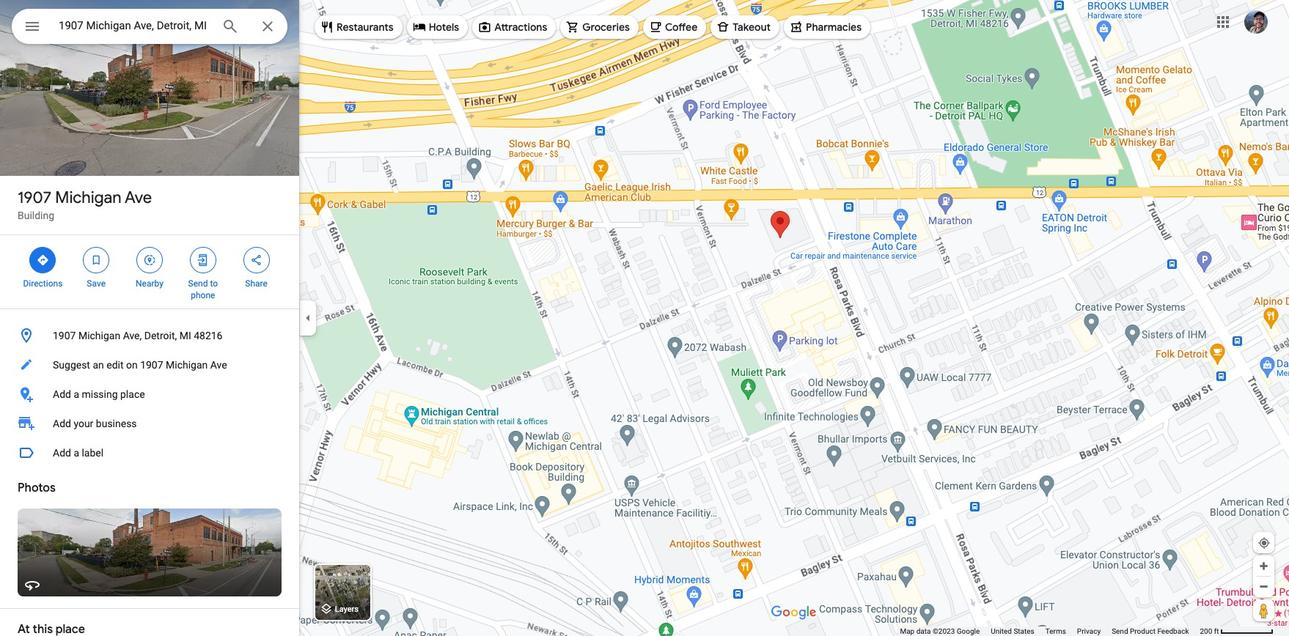 Task type: vqa. For each thing, say whether or not it's contained in the screenshot.
the Save Natural History Museum London to collection image
no



Task type: describe. For each thing, give the bounding box(es) containing it.
restaurants
[[337, 21, 394, 34]]

photos
[[18, 481, 56, 496]]

send for send to phone
[[188, 279, 208, 289]]

attractions
[[495, 21, 548, 34]]


[[90, 252, 103, 269]]

save
[[87, 279, 106, 289]]

share
[[245, 279, 268, 289]]

product
[[1131, 628, 1156, 636]]

missing
[[82, 389, 118, 401]]

ave inside button
[[210, 360, 227, 371]]

send to phone
[[188, 279, 218, 301]]

send product feedback button
[[1112, 627, 1190, 637]]

1907 michigan ave, detroit, mi 48216
[[53, 330, 223, 342]]

terms button
[[1046, 627, 1067, 637]]

©2023
[[933, 628, 955, 636]]

200
[[1201, 628, 1213, 636]]

an
[[93, 360, 104, 371]]

to
[[210, 279, 218, 289]]


[[250, 252, 263, 269]]

collapse side panel image
[[300, 310, 316, 327]]

google maps element
[[0, 0, 1290, 637]]

michigan inside suggest an edit on 1907 michigan ave button
[[166, 360, 208, 371]]

coffee
[[665, 21, 698, 34]]

privacy
[[1078, 628, 1101, 636]]

google account: cj baylor  
(christian.baylor@adept.ai) image
[[1245, 10, 1269, 33]]

hotels
[[429, 21, 459, 34]]

map data ©2023 google
[[901, 628, 980, 636]]

1907 michigan ave building
[[18, 188, 152, 222]]

ave,
[[123, 330, 142, 342]]

zoom in image
[[1259, 561, 1270, 572]]

united states button
[[991, 627, 1035, 637]]

business
[[96, 418, 137, 430]]

hotels button
[[407, 10, 468, 45]]

nearby
[[136, 279, 164, 289]]


[[36, 252, 49, 269]]

feedback
[[1158, 628, 1190, 636]]

attractions button
[[473, 10, 556, 45]]

1907 Michigan Ave, Detroit, MI 48216 field
[[12, 9, 288, 44]]

add your business
[[53, 418, 137, 430]]

detroit,
[[144, 330, 177, 342]]

actions for 1907 michigan ave region
[[0, 236, 299, 309]]

add a label
[[53, 448, 104, 459]]

1907 inside suggest an edit on 1907 michigan ave button
[[140, 360, 163, 371]]

 button
[[12, 9, 53, 47]]

a for label
[[74, 448, 79, 459]]

suggest an edit on 1907 michigan ave button
[[0, 351, 299, 380]]

data
[[917, 628, 931, 636]]


[[23, 16, 41, 37]]


[[196, 252, 210, 269]]

200 ft button
[[1201, 628, 1274, 636]]


[[143, 252, 156, 269]]

200 ft
[[1201, 628, 1220, 636]]

states
[[1014, 628, 1035, 636]]

show your location image
[[1258, 537, 1272, 550]]

ave inside 1907 michigan ave building
[[125, 188, 152, 208]]

show street view coverage image
[[1254, 600, 1275, 622]]



Task type: locate. For each thing, give the bounding box(es) containing it.
groceries button
[[561, 10, 639, 45]]

add left label
[[53, 448, 71, 459]]

0 vertical spatial send
[[188, 279, 208, 289]]

a for missing
[[74, 389, 79, 401]]

add for add a label
[[53, 448, 71, 459]]

add inside button
[[53, 389, 71, 401]]

send left product
[[1112, 628, 1129, 636]]

2 vertical spatial add
[[53, 448, 71, 459]]

phone
[[191, 291, 215, 301]]

restaurants button
[[315, 10, 403, 45]]

0 horizontal spatial ave
[[125, 188, 152, 208]]

1 horizontal spatial ave
[[210, 360, 227, 371]]

michigan inside 1907 michigan ave building
[[55, 188, 121, 208]]

1 horizontal spatial send
[[1112, 628, 1129, 636]]

add down suggest
[[53, 389, 71, 401]]

2 horizontal spatial 1907
[[140, 360, 163, 371]]

2 vertical spatial 1907
[[140, 360, 163, 371]]

ave
[[125, 188, 152, 208], [210, 360, 227, 371]]

add for add your business
[[53, 418, 71, 430]]

suggest
[[53, 360, 90, 371]]

0 vertical spatial add
[[53, 389, 71, 401]]

footer inside google maps element
[[901, 627, 1201, 637]]

1907 up suggest
[[53, 330, 76, 342]]

united
[[991, 628, 1012, 636]]

a
[[74, 389, 79, 401], [74, 448, 79, 459]]

on
[[126, 360, 138, 371]]

1 a from the top
[[74, 389, 79, 401]]

michigan up an
[[78, 330, 120, 342]]

place
[[120, 389, 145, 401]]

united states
[[991, 628, 1035, 636]]

send
[[188, 279, 208, 289], [1112, 628, 1129, 636]]

2 add from the top
[[53, 418, 71, 430]]

send product feedback
[[1112, 628, 1190, 636]]

1 vertical spatial michigan
[[78, 330, 120, 342]]

michigan up 
[[55, 188, 121, 208]]

1907 inside 1907 michigan ave building
[[18, 188, 52, 208]]

none field inside the 1907 michigan ave, detroit, mi 48216 field
[[59, 17, 210, 34]]

terms
[[1046, 628, 1067, 636]]

send inside send to phone
[[188, 279, 208, 289]]

1907 michigan ave, detroit, mi 48216 button
[[0, 321, 299, 351]]

add left your on the bottom of page
[[53, 418, 71, 430]]

privacy button
[[1078, 627, 1101, 637]]

add a label button
[[0, 439, 299, 468]]

michigan down the mi
[[166, 360, 208, 371]]

3 add from the top
[[53, 448, 71, 459]]

ave up ""
[[125, 188, 152, 208]]

0 vertical spatial michigan
[[55, 188, 121, 208]]

0 vertical spatial 1907
[[18, 188, 52, 208]]

0 vertical spatial a
[[74, 389, 79, 401]]

0 horizontal spatial send
[[188, 279, 208, 289]]

pharmacies button
[[784, 10, 871, 45]]

suggest an edit on 1907 michigan ave
[[53, 360, 227, 371]]

add inside "link"
[[53, 418, 71, 430]]

a inside button
[[74, 448, 79, 459]]

1907 inside '1907 michigan ave, detroit, mi 48216' button
[[53, 330, 76, 342]]

1 add from the top
[[53, 389, 71, 401]]

michigan
[[55, 188, 121, 208], [78, 330, 120, 342], [166, 360, 208, 371]]

directions
[[23, 279, 63, 289]]

2 vertical spatial michigan
[[166, 360, 208, 371]]

1 vertical spatial 1907
[[53, 330, 76, 342]]

michigan for ave
[[55, 188, 121, 208]]

map
[[901, 628, 915, 636]]

michigan for ave,
[[78, 330, 120, 342]]

1 vertical spatial a
[[74, 448, 79, 459]]

your
[[74, 418, 93, 430]]

add
[[53, 389, 71, 401], [53, 418, 71, 430], [53, 448, 71, 459]]

a left the missing at bottom left
[[74, 389, 79, 401]]

footer
[[901, 627, 1201, 637]]

a left label
[[74, 448, 79, 459]]

add a missing place button
[[0, 380, 299, 409]]

mi
[[180, 330, 191, 342]]

send inside button
[[1112, 628, 1129, 636]]

48216
[[194, 330, 223, 342]]

pharmacies
[[806, 21, 862, 34]]

michigan inside '1907 michigan ave, detroit, mi 48216' button
[[78, 330, 120, 342]]

google
[[957, 628, 980, 636]]

1907 right on
[[140, 360, 163, 371]]

ft
[[1215, 628, 1220, 636]]

label
[[82, 448, 104, 459]]

0 horizontal spatial 1907
[[18, 188, 52, 208]]

1 vertical spatial ave
[[210, 360, 227, 371]]

1 vertical spatial send
[[1112, 628, 1129, 636]]

a inside button
[[74, 389, 79, 401]]

edit
[[107, 360, 124, 371]]

zoom out image
[[1259, 582, 1270, 593]]

layers
[[335, 606, 359, 615]]

1907
[[18, 188, 52, 208], [53, 330, 76, 342], [140, 360, 163, 371]]

footer containing map data ©2023 google
[[901, 627, 1201, 637]]

1 horizontal spatial 1907
[[53, 330, 76, 342]]

takeout button
[[711, 10, 780, 45]]

1 vertical spatial add
[[53, 418, 71, 430]]

takeout
[[733, 21, 771, 34]]

add for add a missing place
[[53, 389, 71, 401]]

2 a from the top
[[74, 448, 79, 459]]

send for send product feedback
[[1112, 628, 1129, 636]]

groceries
[[583, 21, 630, 34]]

0 vertical spatial ave
[[125, 188, 152, 208]]

add a missing place
[[53, 389, 145, 401]]

send up phone
[[188, 279, 208, 289]]

ave down 48216
[[210, 360, 227, 371]]

 search field
[[12, 9, 288, 47]]

coffee button
[[643, 10, 707, 45]]

add inside button
[[53, 448, 71, 459]]

1907 for ave,
[[53, 330, 76, 342]]

1907 michigan ave main content
[[0, 0, 299, 637]]

building
[[18, 210, 54, 222]]

add your business link
[[0, 409, 299, 439]]

None field
[[59, 17, 210, 34]]

1907 for ave
[[18, 188, 52, 208]]

1907 up the "building"
[[18, 188, 52, 208]]



